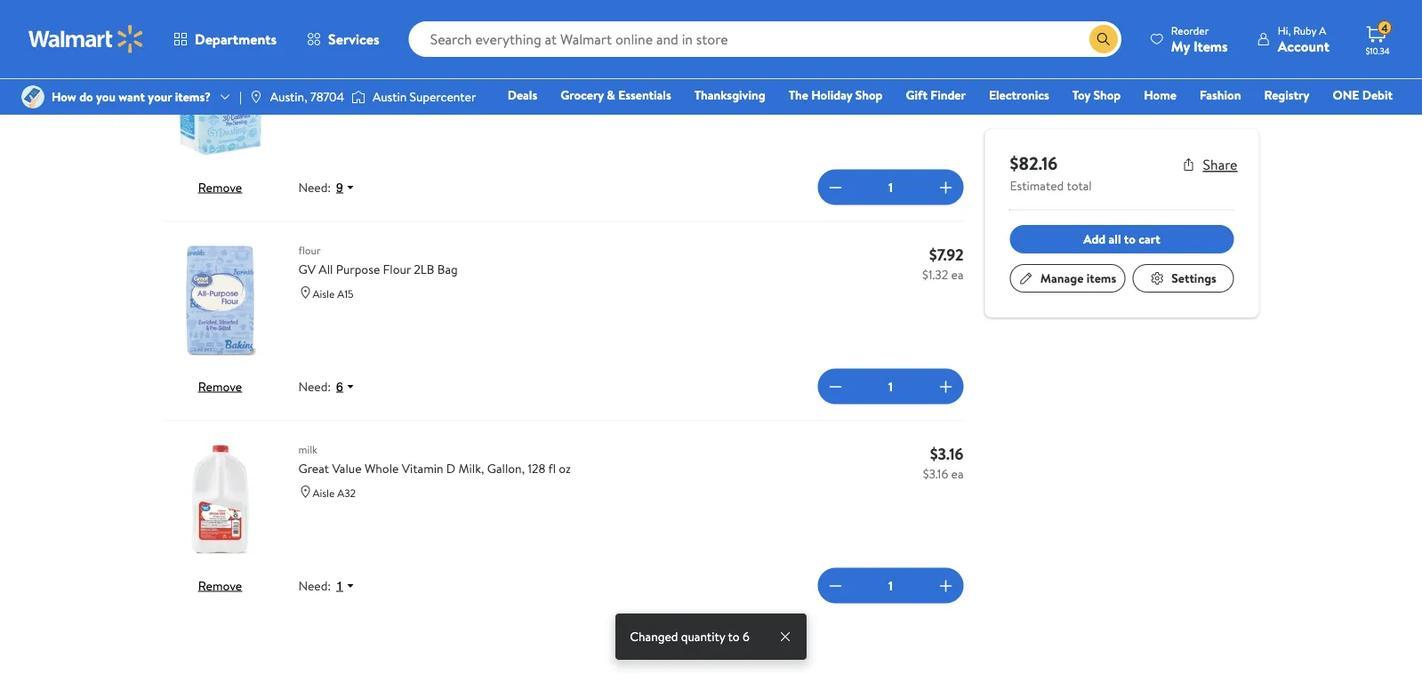 Task type: vqa. For each thing, say whether or not it's contained in the screenshot.
third Need: from the bottom of the page
yes



Task type: describe. For each thing, give the bounding box(es) containing it.
services button
[[292, 18, 395, 60]]

items
[[1194, 36, 1228, 56]]

toy
[[1073, 86, 1091, 104]]

share button
[[1182, 155, 1238, 174]]

a32
[[337, 485, 356, 500]]

reorder
[[1172, 23, 1209, 38]]

great for $29.16
[[298, 61, 329, 79]]

fashion link
[[1192, 85, 1249, 105]]

d
[[446, 460, 456, 477]]

gift finder
[[906, 86, 966, 104]]

flour
[[298, 242, 321, 257]]

lb
[[502, 61, 512, 79]]

4 inside 'sugar great value pure granulated sugar, 4 lb'
[[491, 61, 499, 79]]

6 button
[[331, 378, 363, 395]]

value for $3.16
[[332, 460, 362, 477]]

$7.92 $1.32 ea
[[923, 243, 964, 283]]

$29.16 $3.24 ea
[[920, 44, 964, 84]]

granulated
[[393, 61, 452, 79]]

supercenter
[[410, 88, 476, 105]]

electronics link
[[981, 85, 1058, 105]]

pure
[[365, 61, 390, 79]]

debit
[[1363, 86, 1393, 104]]

walmart+
[[1340, 111, 1393, 129]]

aisle a32
[[313, 485, 356, 500]]

the
[[789, 86, 809, 104]]

ea for $7.92
[[952, 265, 964, 283]]

manage
[[1041, 270, 1084, 287]]

purpose
[[336, 261, 380, 278]]

1 for $3.16
[[889, 577, 893, 594]]

oz
[[559, 460, 571, 477]]

to for all
[[1124, 230, 1136, 248]]

deals
[[508, 86, 538, 104]]

one debit link
[[1325, 85, 1401, 105]]

all
[[1109, 230, 1121, 248]]

changed quantity to 6
[[630, 628, 750, 645]]

services
[[328, 29, 380, 49]]

remove for $3.16
[[198, 577, 242, 594]]

thanksgiving
[[695, 86, 766, 104]]

sugar,
[[455, 61, 488, 79]]

the holiday shop link
[[781, 85, 891, 105]]

a15 for $7.92
[[337, 286, 354, 301]]

vitamin
[[402, 460, 443, 477]]

1 shop from the left
[[856, 86, 883, 104]]

$10.34
[[1366, 44, 1390, 56]]

the holiday shop
[[789, 86, 883, 104]]

add
[[1084, 230, 1106, 248]]

essentials
[[618, 86, 671, 104]]

great value whole vitamin d milk, gallon, 128 fl oz link
[[298, 459, 897, 478]]

a15 for $29.16
[[337, 87, 354, 102]]

manage items
[[1041, 270, 1117, 287]]

quantity
[[681, 628, 725, 645]]

do
[[79, 88, 93, 105]]

aisle a15 for $7.92
[[313, 286, 354, 301]]

Walmart Site-Wide search field
[[409, 21, 1122, 57]]

decrease quantity great value whole vitamin d milk, gallon, 128 fl oz, current quantity 1 image
[[825, 575, 846, 596]]

bag
[[438, 261, 458, 278]]

holiday
[[812, 86, 853, 104]]

aisle for $3.16
[[313, 485, 335, 500]]

&
[[607, 86, 615, 104]]

total
[[1067, 177, 1092, 194]]

gv
[[298, 261, 316, 278]]

128
[[528, 460, 546, 477]]

deals link
[[500, 85, 546, 105]]

changed
[[630, 628, 678, 645]]

close image
[[778, 630, 793, 644]]

milk,
[[459, 460, 484, 477]]

1 for $29.16
[[889, 179, 893, 196]]

grocery
[[561, 86, 604, 104]]

$82.16 estimated total
[[1010, 150, 1092, 194]]

sugar great value pure granulated sugar, 4 lb
[[298, 43, 512, 79]]

fl
[[548, 460, 556, 477]]

walmart+ link
[[1332, 110, 1401, 129]]

remove for $7.92
[[198, 378, 242, 395]]

cart
[[1139, 230, 1161, 248]]

$29.16
[[922, 44, 964, 66]]

your
[[148, 88, 172, 105]]

home
[[1144, 86, 1177, 104]]



Task type: locate. For each thing, give the bounding box(es) containing it.
2lb
[[414, 261, 435, 278]]

2 vertical spatial remove button
[[198, 577, 242, 594]]

1 inside dropdown button
[[336, 579, 343, 593]]

1 horizontal spatial to
[[1124, 230, 1136, 248]]

ea inside $29.16 $3.24 ea
[[952, 66, 964, 84]]

2 shop from the left
[[1094, 86, 1121, 104]]

value inside 'sugar great value pure granulated sugar, 4 lb'
[[332, 61, 362, 79]]

grocery & essentials link
[[553, 85, 679, 105]]

0 vertical spatial need:
[[298, 179, 331, 196]]

0 vertical spatial remove
[[198, 178, 242, 196]]

 image for how do you want your items?
[[21, 85, 44, 109]]

0 vertical spatial ea
[[952, 66, 964, 84]]

reorder my items
[[1172, 23, 1228, 56]]

4 up $10.34
[[1382, 20, 1389, 35]]

need:
[[298, 179, 331, 196], [298, 378, 331, 395], [298, 577, 331, 594]]

3 need: from the top
[[298, 577, 331, 594]]

3 remove button from the top
[[198, 577, 242, 594]]

need: for $29.16
[[298, 179, 331, 196]]

0 vertical spatial a15
[[337, 87, 354, 102]]

1 vertical spatial aisle
[[313, 286, 335, 301]]

gallon,
[[487, 460, 525, 477]]

0 vertical spatial remove button
[[198, 178, 242, 196]]

9
[[336, 180, 343, 194]]

$3.16 $3.16 ea
[[923, 443, 964, 482]]

2 horizontal spatial  image
[[351, 88, 366, 106]]

hi,
[[1278, 23, 1291, 38]]

settings button
[[1133, 264, 1234, 293]]

4
[[1382, 20, 1389, 35], [491, 61, 499, 79]]

1 for $7.92
[[889, 378, 893, 395]]

2 ea from the top
[[952, 265, 964, 283]]

grocery & essentials
[[561, 86, 671, 104]]

$7.92
[[929, 243, 964, 265]]

gift finder link
[[898, 85, 974, 105]]

sugar
[[298, 43, 323, 58]]

1 vertical spatial 6
[[743, 628, 750, 645]]

 image left the how
[[21, 85, 44, 109]]

need: for $3.16
[[298, 577, 331, 594]]

to inside "add all to cart" 'button'
[[1124, 230, 1136, 248]]

add all to cart button
[[1010, 225, 1234, 254]]

ea right $1.32
[[952, 265, 964, 283]]

remove for $29.16
[[198, 178, 242, 196]]

increase quantity great value pure granulated sugar, 4 lb, current quantity 1 image
[[935, 177, 957, 198]]

 image right |
[[249, 90, 263, 104]]

a15 down purpose
[[337, 286, 354, 301]]

aisle down all
[[313, 286, 335, 301]]

 image for austin supercenter
[[351, 88, 366, 106]]

want
[[119, 88, 145, 105]]

ea inside $7.92 $1.32 ea
[[952, 265, 964, 283]]

aisle a15 down all
[[313, 286, 354, 301]]

ea down increase quantity gv all purpose flour 2lb bag, current quantity 1 image
[[952, 465, 964, 482]]

settings
[[1172, 270, 1217, 287]]

how
[[52, 88, 76, 105]]

value left pure
[[332, 61, 362, 79]]

electronics
[[989, 86, 1050, 104]]

0 vertical spatial 4
[[1382, 20, 1389, 35]]

great down "milk"
[[298, 460, 329, 477]]

0 horizontal spatial  image
[[21, 85, 44, 109]]

search icon image
[[1097, 32, 1111, 46]]

2 need: from the top
[[298, 378, 331, 395]]

finder
[[931, 86, 966, 104]]

1 vertical spatial value
[[332, 460, 362, 477]]

whole
[[365, 460, 399, 477]]

1 value from the top
[[332, 61, 362, 79]]

austin
[[373, 88, 407, 105]]

1 vertical spatial aisle a15
[[313, 286, 354, 301]]

1 button
[[331, 578, 363, 594]]

1 aisle from the top
[[313, 87, 335, 102]]

austin supercenter
[[373, 88, 476, 105]]

$3.24
[[920, 66, 949, 84]]

great inside milk great value whole vitamin d milk, gallon, 128 fl oz
[[298, 460, 329, 477]]

3 ea from the top
[[952, 465, 964, 482]]

value inside milk great value whole vitamin d milk, gallon, 128 fl oz
[[332, 460, 362, 477]]

aisle a15
[[313, 87, 354, 102], [313, 286, 354, 301]]

to right quantity
[[728, 628, 740, 645]]

1 vertical spatial need:
[[298, 378, 331, 395]]

2 aisle from the top
[[313, 286, 335, 301]]

great for $3.16
[[298, 460, 329, 477]]

1 horizontal spatial 4
[[1382, 20, 1389, 35]]

0 vertical spatial great
[[298, 61, 329, 79]]

1 vertical spatial 4
[[491, 61, 499, 79]]

1 remove from the top
[[198, 178, 242, 196]]

0 horizontal spatial 6
[[336, 379, 343, 394]]

ea
[[952, 66, 964, 84], [952, 265, 964, 283], [952, 465, 964, 482]]

you
[[96, 88, 116, 105]]

2 vertical spatial need:
[[298, 577, 331, 594]]

aisle for $7.92
[[313, 286, 335, 301]]

1 aisle a15 from the top
[[313, 87, 354, 102]]

items?
[[175, 88, 211, 105]]

$82.16
[[1010, 150, 1058, 175]]

0 vertical spatial aisle
[[313, 87, 335, 102]]

2 value from the top
[[332, 460, 362, 477]]

remove button for $3.16
[[198, 577, 242, 594]]

remove
[[198, 178, 242, 196], [198, 378, 242, 395], [198, 577, 242, 594]]

1 vertical spatial remove button
[[198, 378, 242, 395]]

$1.32
[[923, 265, 949, 283]]

1 a15 from the top
[[337, 87, 354, 102]]

increase quantity gv all purpose flour 2lb bag, current quantity 1 image
[[935, 376, 957, 397]]

1
[[889, 179, 893, 196], [889, 378, 893, 395], [889, 577, 893, 594], [336, 579, 343, 593]]

a15 left 'austin'
[[337, 87, 354, 102]]

aisle
[[313, 87, 335, 102], [313, 286, 335, 301], [313, 485, 335, 500]]

shop right holiday
[[856, 86, 883, 104]]

walmart image
[[28, 25, 144, 53]]

one debit walmart+
[[1333, 86, 1393, 129]]

ea for $3.16
[[952, 465, 964, 482]]

shop right toy at the right of page
[[1094, 86, 1121, 104]]

0 horizontal spatial shop
[[856, 86, 883, 104]]

0 vertical spatial to
[[1124, 230, 1136, 248]]

6 inside dropdown button
[[336, 379, 343, 394]]

decrease quantity gv all purpose flour 2lb bag, current quantity 1 image
[[825, 376, 846, 397]]

1 great from the top
[[298, 61, 329, 79]]

aisle a15 for $29.16
[[313, 87, 354, 102]]

estimated
[[1010, 177, 1064, 194]]

3 remove from the top
[[198, 577, 242, 594]]

1 need: from the top
[[298, 179, 331, 196]]

 image right 78704 at left top
[[351, 88, 366, 106]]

departments
[[195, 29, 277, 49]]

Search search field
[[409, 21, 1122, 57]]

toy shop
[[1073, 86, 1121, 104]]

0 vertical spatial value
[[332, 61, 362, 79]]

2 great from the top
[[298, 460, 329, 477]]

registry
[[1265, 86, 1310, 104]]

9 button
[[331, 179, 363, 195]]

0 vertical spatial aisle a15
[[313, 87, 354, 102]]

1 vertical spatial a15
[[337, 286, 354, 301]]

2 vertical spatial remove
[[198, 577, 242, 594]]

1 ea from the top
[[952, 66, 964, 84]]

3 aisle from the top
[[313, 485, 335, 500]]

aisle right austin,
[[313, 87, 335, 102]]

increase quantity great value whole vitamin d milk, gallon, 128 fl oz, current quantity 1 image
[[935, 575, 957, 596]]

flour gv all purpose flour 2lb bag
[[298, 242, 458, 278]]

thanksgiving link
[[687, 85, 774, 105]]

one
[[1333, 86, 1360, 104]]

ea inside $3.16 $3.16 ea
[[952, 465, 964, 482]]

2 vertical spatial ea
[[952, 465, 964, 482]]

aisle a15 right austin,
[[313, 87, 354, 102]]

4 left lb
[[491, 61, 499, 79]]

 image for austin, 78704
[[249, 90, 263, 104]]

great down sugar
[[298, 61, 329, 79]]

items
[[1087, 270, 1117, 287]]

remove button
[[198, 178, 242, 196], [198, 378, 242, 395], [198, 577, 242, 594]]

manage items button
[[1010, 264, 1126, 293]]

austin, 78704
[[270, 88, 344, 105]]

need: for $7.92
[[298, 378, 331, 395]]

gift
[[906, 86, 928, 104]]

1 remove button from the top
[[198, 178, 242, 196]]

fashion
[[1200, 86, 1241, 104]]

account
[[1278, 36, 1330, 56]]

great
[[298, 61, 329, 79], [298, 460, 329, 477]]

my
[[1172, 36, 1190, 56]]

milk great value whole vitamin d milk, gallon, 128 fl oz
[[298, 442, 571, 477]]

toy shop link
[[1065, 85, 1129, 105]]

1 horizontal spatial  image
[[249, 90, 263, 104]]

value
[[332, 61, 362, 79], [332, 460, 362, 477]]

to right all
[[1124, 230, 1136, 248]]

aisle left 'a32'
[[313, 485, 335, 500]]

1 horizontal spatial shop
[[1094, 86, 1121, 104]]

a15
[[337, 87, 354, 102], [337, 286, 354, 301]]

$3.16
[[930, 443, 964, 465], [923, 465, 949, 482]]

great inside 'sugar great value pure granulated sugar, 4 lb'
[[298, 61, 329, 79]]

share
[[1203, 155, 1238, 174]]

registry link
[[1257, 85, 1318, 105]]

ea up finder
[[952, 66, 964, 84]]

decrease quantity great value pure granulated sugar, 4 lb, current quantity 1 image
[[825, 177, 846, 198]]

ea for $29.16
[[952, 66, 964, 84]]

1 horizontal spatial 6
[[743, 628, 750, 645]]

home link
[[1136, 85, 1185, 105]]

2 remove button from the top
[[198, 378, 242, 395]]

0 horizontal spatial to
[[728, 628, 740, 645]]

2 vertical spatial aisle
[[313, 485, 335, 500]]

 image
[[21, 85, 44, 109], [351, 88, 366, 106], [249, 90, 263, 104]]

remove button for $7.92
[[198, 378, 242, 395]]

2 aisle a15 from the top
[[313, 286, 354, 301]]

remove button for $29.16
[[198, 178, 242, 196]]

great value pure granulated sugar, 4 lb link
[[298, 61, 897, 80]]

ruby
[[1294, 23, 1317, 38]]

0 horizontal spatial 4
[[491, 61, 499, 79]]

2 a15 from the top
[[337, 286, 354, 301]]

austin,
[[270, 88, 307, 105]]

1 vertical spatial remove
[[198, 378, 242, 395]]

value for $29.16
[[332, 61, 362, 79]]

1 vertical spatial great
[[298, 460, 329, 477]]

flour
[[383, 261, 411, 278]]

to for quantity
[[728, 628, 740, 645]]

all
[[319, 261, 333, 278]]

aisle for $29.16
[[313, 87, 335, 102]]

1 vertical spatial to
[[728, 628, 740, 645]]

2 remove from the top
[[198, 378, 242, 395]]

gv all purpose flour 2lb bag link
[[298, 260, 897, 279]]

0 vertical spatial 6
[[336, 379, 343, 394]]

value up 'a32'
[[332, 460, 362, 477]]

1 vertical spatial ea
[[952, 265, 964, 283]]

add all to cart
[[1084, 230, 1161, 248]]

how do you want your items?
[[52, 88, 211, 105]]



